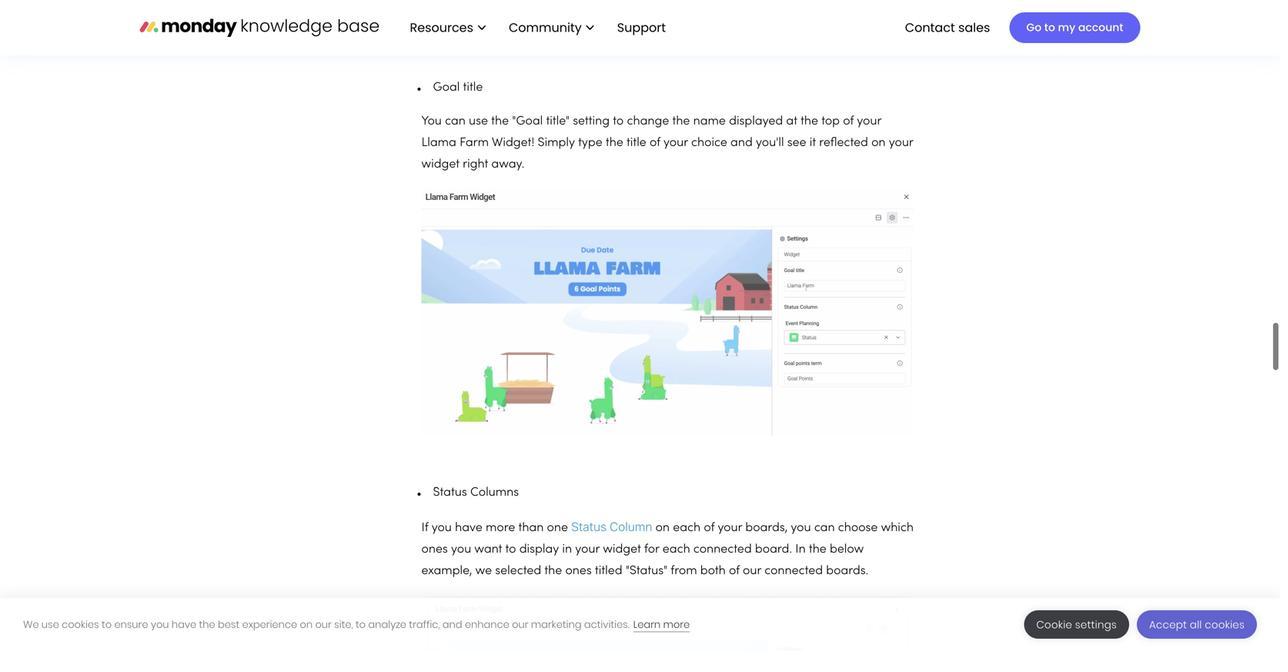Task type: vqa. For each thing, say whether or not it's contained in the screenshot.
the 'sales'
yes



Task type: locate. For each thing, give the bounding box(es) containing it.
community link
[[501, 14, 602, 41]]

away.
[[491, 159, 525, 170]]

top
[[821, 116, 840, 127]]

type
[[578, 137, 603, 149]]

you
[[432, 523, 452, 535], [791, 523, 811, 535], [451, 545, 471, 556], [151, 619, 169, 632]]

experience
[[242, 619, 297, 632]]

to right setting
[[613, 116, 624, 127]]

llama
[[421, 137, 456, 149]]

marketing
[[531, 619, 582, 632]]

0 vertical spatial ones
[[421, 545, 448, 556]]

the up widget!
[[491, 116, 509, 127]]

your right in in the bottom left of the page
[[575, 545, 600, 556]]

use up farm
[[469, 116, 488, 127]]

accept all cookies
[[1149, 619, 1245, 633]]

ones
[[421, 545, 448, 556], [565, 566, 592, 578]]

1 horizontal spatial use
[[469, 116, 488, 127]]

our left site,
[[315, 619, 332, 632]]

title inside you can use the "goal title" setting to change the name displayed at the top of your llama farm widget! simply type the title of your choice and you'll see it reflected on your widget right away.
[[627, 137, 646, 149]]

more right "learn"
[[663, 619, 690, 632]]

1 vertical spatial use
[[41, 619, 59, 632]]

2 horizontal spatial our
[[743, 566, 761, 578]]

0 vertical spatial more
[[486, 523, 515, 535]]

more inside dialog
[[663, 619, 690, 632]]

the
[[491, 116, 509, 127], [672, 116, 690, 127], [801, 116, 818, 127], [606, 137, 623, 149], [809, 545, 827, 556], [544, 566, 562, 578], [199, 619, 215, 632]]

1 vertical spatial on
[[656, 523, 670, 535]]

of
[[843, 116, 854, 127], [650, 137, 660, 149], [704, 523, 715, 535], [729, 566, 740, 578]]

column
[[610, 520, 652, 535]]

ones down in in the bottom left of the page
[[565, 566, 592, 578]]

and down the displayed
[[731, 137, 753, 149]]

you right the ensure
[[151, 619, 169, 632]]

0 horizontal spatial have
[[172, 619, 196, 632]]

cpt2201231655 1354x684.gif image
[[421, 188, 914, 437]]

title
[[463, 82, 483, 93], [627, 137, 646, 149]]

1 vertical spatial more
[[663, 619, 690, 632]]

each
[[673, 523, 701, 535], [663, 545, 690, 556]]

the inside dialog
[[199, 619, 215, 632]]

1 horizontal spatial ones
[[565, 566, 592, 578]]

on up for
[[656, 523, 670, 535]]

can right you
[[445, 116, 466, 127]]

1 vertical spatial ones
[[565, 566, 592, 578]]

0 horizontal spatial can
[[445, 116, 466, 127]]

have up want
[[455, 523, 482, 535]]

0 horizontal spatial connected
[[693, 545, 752, 556]]

0 vertical spatial have
[[455, 523, 482, 535]]

use
[[469, 116, 488, 127], [41, 619, 59, 632]]

list containing resources
[[395, 0, 678, 55]]

0 horizontal spatial more
[[486, 523, 515, 535]]

cookie settings button
[[1024, 611, 1129, 640]]

1 horizontal spatial title
[[627, 137, 646, 149]]

more inside if you have more than one status column
[[486, 523, 515, 535]]

on inside you can use the "goal title" setting to change the name displayed at the top of your llama farm widget! simply type the title of your choice and you'll see it reflected on your widget right away.
[[871, 137, 886, 149]]

0 vertical spatial use
[[469, 116, 488, 127]]

1 horizontal spatial have
[[455, 523, 482, 535]]

on right reflected
[[871, 137, 886, 149]]

reflected
[[819, 137, 868, 149]]

2 horizontal spatial on
[[871, 137, 886, 149]]

cookies inside "accept all cookies" button
[[1205, 619, 1245, 633]]

title right 'goal'
[[463, 82, 483, 93]]

to right want
[[505, 545, 516, 556]]

titled
[[595, 566, 622, 578]]

contact sales link
[[897, 14, 998, 41]]

1 vertical spatial and
[[442, 619, 462, 632]]

0 horizontal spatial use
[[41, 619, 59, 632]]

"status"
[[626, 566, 667, 578]]

1 horizontal spatial widget
[[603, 545, 641, 556]]

on right the experience
[[300, 619, 313, 632]]

of down change on the top of the page
[[650, 137, 660, 149]]

group_1__15_.png image
[[421, 595, 914, 652]]

of right the "both"
[[729, 566, 740, 578]]

can
[[445, 116, 466, 127], [814, 523, 835, 535]]

1 horizontal spatial more
[[663, 619, 690, 632]]

more up want
[[486, 523, 515, 535]]

my
[[1058, 20, 1076, 35]]

enhance
[[465, 619, 509, 632]]

dialog
[[0, 599, 1280, 652]]

and inside you can use the "goal title" setting to change the name displayed at the top of your llama farm widget! simply type the title of your choice and you'll see it reflected on your widget right away.
[[731, 137, 753, 149]]

1 horizontal spatial and
[[731, 137, 753, 149]]

you right if
[[432, 523, 452, 535]]

if you have more than one status column
[[421, 520, 652, 535]]

0 vertical spatial title
[[463, 82, 483, 93]]

we
[[23, 619, 39, 632]]

list
[[395, 0, 678, 55]]

our down board.
[[743, 566, 761, 578]]

widget
[[421, 159, 459, 170], [603, 545, 641, 556]]

1 vertical spatial can
[[814, 523, 835, 535]]

ֿstatus columns
[[433, 488, 519, 499]]

to
[[1044, 20, 1055, 35], [613, 116, 624, 127], [505, 545, 516, 556], [102, 619, 112, 632], [356, 619, 366, 632]]

the right the in
[[809, 545, 827, 556]]

widget inside on each of your boards, you can choose which ones you want to display in your widget for each connected board. in the below example, we selected the ones titled "status" from both of our connected boards.
[[603, 545, 641, 556]]

community
[[509, 19, 582, 36]]

ensure
[[114, 619, 148, 632]]

0 vertical spatial on
[[871, 137, 886, 149]]

0 vertical spatial and
[[731, 137, 753, 149]]

widget down llama
[[421, 159, 459, 170]]

1 horizontal spatial our
[[512, 619, 528, 632]]

your left boards,
[[718, 523, 742, 535]]

goal
[[433, 82, 460, 93]]

title down change on the top of the page
[[627, 137, 646, 149]]

cookies right all
[[1205, 619, 1245, 633]]

board.
[[755, 545, 792, 556]]

0 horizontal spatial cookies
[[62, 619, 99, 632]]

1 horizontal spatial cookies
[[1205, 619, 1245, 633]]

widget!
[[492, 137, 534, 149]]

all
[[1190, 619, 1202, 633]]

1 vertical spatial have
[[172, 619, 196, 632]]

cookies right we
[[62, 619, 99, 632]]

you inside if you have more than one status column
[[432, 523, 452, 535]]

boards.
[[826, 566, 869, 578]]

your up reflected
[[857, 116, 881, 127]]

0 horizontal spatial our
[[315, 619, 332, 632]]

one
[[547, 523, 568, 535]]

1 horizontal spatial can
[[814, 523, 835, 535]]

0 vertical spatial can
[[445, 116, 466, 127]]

goal title
[[433, 82, 483, 93]]

connected
[[693, 545, 752, 556], [765, 566, 823, 578]]

0 vertical spatial widget
[[421, 159, 459, 170]]

2 cookies from the left
[[1205, 619, 1245, 633]]

setting
[[573, 116, 610, 127]]

1 vertical spatial title
[[627, 137, 646, 149]]

cpt2202081321 1355x680.gif image
[[421, 0, 914, 31]]

1 horizontal spatial on
[[656, 523, 670, 535]]

go to my account
[[1026, 20, 1123, 35]]

our
[[743, 566, 761, 578], [315, 619, 332, 632], [512, 619, 528, 632]]

dialog containing cookie settings
[[0, 599, 1280, 652]]

the left best
[[199, 619, 215, 632]]

and right traffic,
[[442, 619, 462, 632]]

for
[[644, 545, 659, 556]]

your
[[857, 116, 881, 127], [664, 137, 688, 149], [889, 137, 913, 149], [718, 523, 742, 535], [575, 545, 600, 556]]

go to my account link
[[1009, 12, 1140, 43]]

if
[[421, 523, 428, 535]]

have left best
[[172, 619, 196, 632]]

2 vertical spatial on
[[300, 619, 313, 632]]

ֿstatus
[[433, 488, 467, 499]]

can up below
[[814, 523, 835, 535]]

connected down the in
[[765, 566, 823, 578]]

1 cookies from the left
[[62, 619, 99, 632]]

0 horizontal spatial widget
[[421, 159, 459, 170]]

you can use the "goal title" setting to change the name displayed at the top of your llama farm widget! simply type the title of your choice and you'll see it reflected on your widget right away.
[[421, 116, 913, 170]]

1 horizontal spatial connected
[[765, 566, 823, 578]]

use right we
[[41, 619, 59, 632]]

title"
[[546, 116, 570, 127]]

in
[[795, 545, 806, 556]]

to right go
[[1044, 20, 1055, 35]]

the down display
[[544, 566, 562, 578]]

both
[[700, 566, 726, 578]]

our inside on each of your boards, you can choose which ones you want to display in your widget for each connected board. in the below example, we selected the ones titled "status" from both of our connected boards.
[[743, 566, 761, 578]]

cookies for use
[[62, 619, 99, 632]]

connected up the "both"
[[693, 545, 752, 556]]

have
[[455, 523, 482, 535], [172, 619, 196, 632]]

selected
[[495, 566, 541, 578]]

the right at
[[801, 116, 818, 127]]

widget down column at the bottom
[[603, 545, 641, 556]]

our right enhance
[[512, 619, 528, 632]]

resources
[[410, 19, 473, 36]]

support link
[[609, 14, 678, 41], [617, 19, 670, 36]]

to right site,
[[356, 619, 366, 632]]

cookies
[[62, 619, 99, 632], [1205, 619, 1245, 633]]

on
[[871, 137, 886, 149], [656, 523, 670, 535], [300, 619, 313, 632]]

display
[[519, 545, 559, 556]]

ones down if
[[421, 545, 448, 556]]

more
[[486, 523, 515, 535], [663, 619, 690, 632]]

go
[[1026, 20, 1042, 35]]

1 vertical spatial widget
[[603, 545, 641, 556]]

the left name
[[672, 116, 690, 127]]



Task type: describe. For each thing, give the bounding box(es) containing it.
0 vertical spatial each
[[673, 523, 701, 535]]

traffic,
[[409, 619, 440, 632]]

learn
[[633, 619, 661, 632]]

0 vertical spatial connected
[[693, 545, 752, 556]]

choose
[[838, 523, 878, 535]]

0 horizontal spatial and
[[442, 619, 462, 632]]

choice
[[691, 137, 727, 149]]

use inside you can use the "goal title" setting to change the name displayed at the top of your llama farm widget! simply type the title of your choice and you'll see it reflected on your widget right away.
[[469, 116, 488, 127]]

simply
[[538, 137, 575, 149]]

have inside if you have more than one status column
[[455, 523, 482, 535]]

sales
[[958, 19, 990, 36]]

account
[[1078, 20, 1123, 35]]

displayed
[[729, 116, 783, 127]]

of up the "both"
[[704, 523, 715, 535]]

status column link
[[571, 520, 652, 535]]

want
[[474, 545, 502, 556]]

you'll
[[756, 137, 784, 149]]

contact sales
[[905, 19, 990, 36]]

on each of your boards, you can choose which ones you want to display in your widget for each connected board. in the below example, we selected the ones titled "status" from both of our connected boards.
[[421, 523, 914, 578]]

accept
[[1149, 619, 1187, 633]]

it
[[810, 137, 816, 149]]

boards,
[[745, 523, 788, 535]]

accept all cookies button
[[1137, 611, 1257, 640]]

0 horizontal spatial ones
[[421, 545, 448, 556]]

the right type
[[606, 137, 623, 149]]

name
[[693, 116, 726, 127]]

you
[[421, 116, 442, 127]]

main element
[[395, 0, 1140, 55]]

in
[[562, 545, 572, 556]]

change
[[627, 116, 669, 127]]

cookie settings
[[1036, 619, 1117, 633]]

"goal
[[512, 116, 543, 127]]

to inside main element
[[1044, 20, 1055, 35]]

we
[[475, 566, 492, 578]]

activities.
[[584, 619, 629, 632]]

on inside on each of your boards, you can choose which ones you want to display in your widget for each connected board. in the below example, we selected the ones titled "status" from both of our connected boards.
[[656, 523, 670, 535]]

resources link
[[402, 14, 493, 41]]

1 vertical spatial connected
[[765, 566, 823, 578]]

from
[[671, 566, 697, 578]]

best
[[218, 619, 240, 632]]

you up the in
[[791, 523, 811, 535]]

settings
[[1075, 619, 1117, 633]]

to inside on each of your boards, you can choose which ones you want to display in your widget for each connected board. in the below example, we selected the ones titled "status" from both of our connected boards.
[[505, 545, 516, 556]]

columns
[[470, 488, 519, 499]]

status
[[571, 520, 607, 535]]

to inside you can use the "goal title" setting to change the name displayed at the top of your llama farm widget! simply type the title of your choice and you'll see it reflected on your widget right away.
[[613, 116, 624, 127]]

contact
[[905, 19, 955, 36]]

support
[[617, 19, 666, 36]]

1 vertical spatial each
[[663, 545, 690, 556]]

widget inside you can use the "goal title" setting to change the name displayed at the top of your llama farm widget! simply type the title of your choice and you'll see it reflected on your widget right away.
[[421, 159, 459, 170]]

can inside you can use the "goal title" setting to change the name displayed at the top of your llama farm widget! simply type the title of your choice and you'll see it reflected on your widget right away.
[[445, 116, 466, 127]]

can inside on each of your boards, you can choose which ones you want to display in your widget for each connected board. in the below example, we selected the ones titled "status" from both of our connected boards.
[[814, 523, 835, 535]]

below
[[830, 545, 864, 556]]

you up 'example,'
[[451, 545, 471, 556]]

farm
[[460, 137, 489, 149]]

to left the ensure
[[102, 619, 112, 632]]

cookies for all
[[1205, 619, 1245, 633]]

than
[[518, 523, 544, 535]]

0 horizontal spatial on
[[300, 619, 313, 632]]

example,
[[421, 566, 472, 578]]

right
[[463, 159, 488, 170]]

your right reflected
[[889, 137, 913, 149]]

cookie
[[1036, 619, 1072, 633]]

analyze
[[368, 619, 406, 632]]

site,
[[334, 619, 353, 632]]

0 horizontal spatial title
[[463, 82, 483, 93]]

you inside dialog
[[151, 619, 169, 632]]

your left the choice
[[664, 137, 688, 149]]

which
[[881, 523, 914, 535]]

monday.com logo image
[[140, 11, 379, 44]]

learn more link
[[633, 619, 690, 633]]

at
[[786, 116, 797, 127]]

see
[[787, 137, 806, 149]]

we use cookies to ensure you have the best experience on our site, to analyze traffic, and enhance our marketing activities. learn more
[[23, 619, 690, 632]]

of right top
[[843, 116, 854, 127]]



